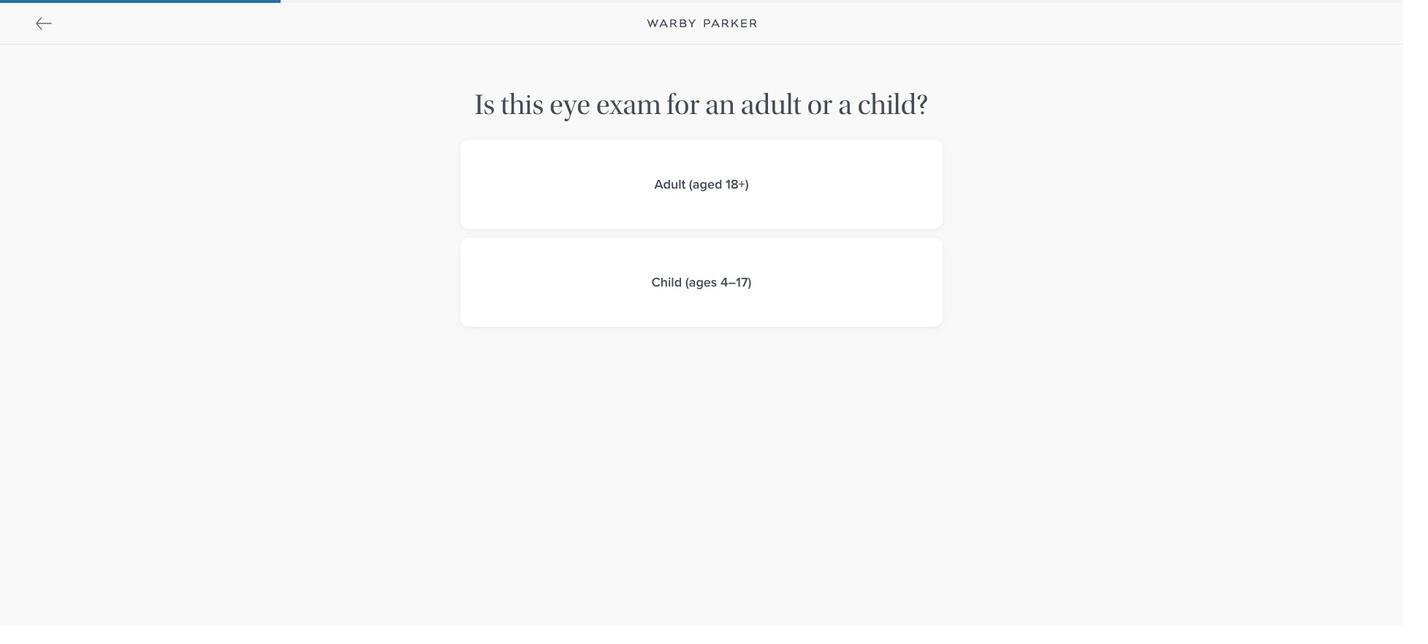 Task type: describe. For each thing, give the bounding box(es) containing it.
child (ages 4–17)
[[652, 273, 752, 292]]

child?
[[858, 88, 929, 121]]

adult (aged 18+) button
[[461, 140, 943, 229]]

progressbar progress bar
[[0, 0, 281, 3]]

back image
[[35, 15, 53, 32]]

is this eye exam for an adult or a child?
[[475, 88, 929, 121]]

for
[[667, 88, 700, 121]]

or
[[808, 88, 833, 121]]

4–17)
[[721, 273, 752, 292]]

this
[[501, 88, 544, 121]]

adult
[[655, 175, 686, 194]]

exam
[[596, 88, 662, 121]]

18+)
[[726, 175, 749, 194]]

(aged
[[689, 175, 723, 194]]

child (ages 4–17) button
[[461, 238, 943, 327]]

is
[[475, 88, 495, 121]]

eye
[[550, 88, 591, 121]]



Task type: vqa. For each thing, say whether or not it's contained in the screenshot.
be at the right of the page
no



Task type: locate. For each thing, give the bounding box(es) containing it.
adult
[[741, 88, 802, 121]]

an
[[706, 88, 736, 121]]

adult (aged 18+)
[[655, 175, 749, 194]]

a
[[839, 88, 853, 121]]

(ages
[[686, 273, 718, 292]]

child
[[652, 273, 682, 292]]

warby parker logo image
[[647, 19, 757, 28]]

is this eye exam for an adult or a child? main content
[[0, 0, 1404, 625]]



